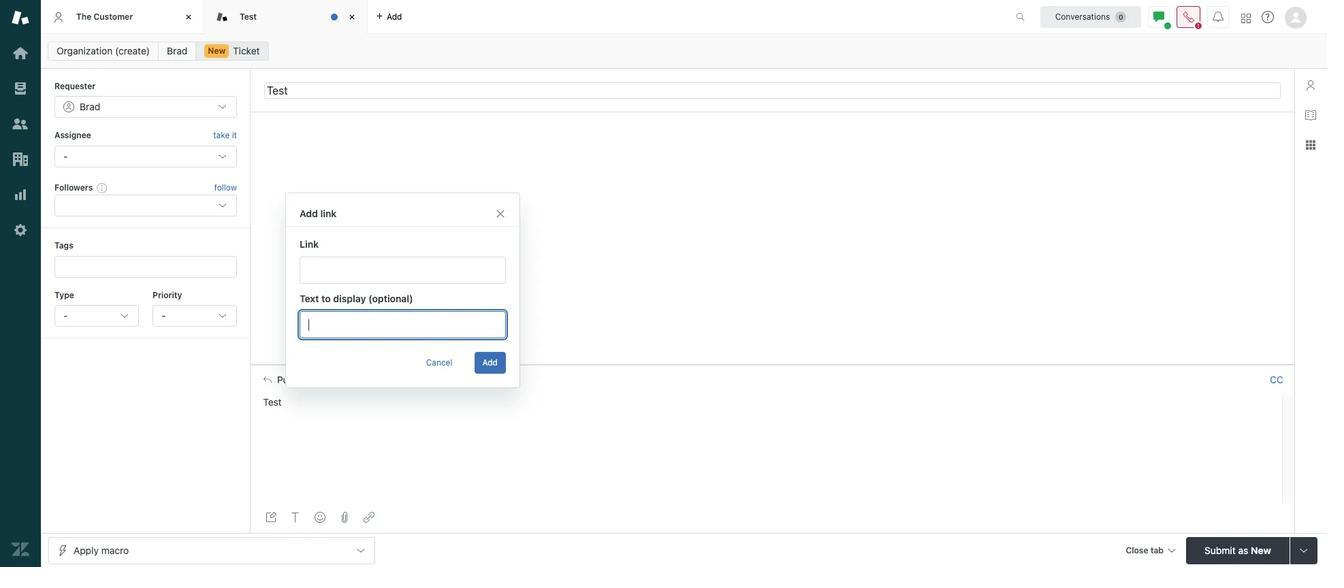 Task type: locate. For each thing, give the bounding box(es) containing it.
link
[[300, 238, 319, 250]]

2 - from the left
[[161, 310, 166, 321]]

submit
[[1205, 545, 1236, 556]]

2 - button from the left
[[153, 305, 237, 327]]

(optional)
[[368, 293, 413, 304]]

link
[[320, 208, 337, 219]]

-
[[63, 310, 68, 321], [161, 310, 166, 321]]

new right the as
[[1251, 545, 1272, 556]]

add link dialog
[[285, 193, 520, 388]]

views image
[[12, 80, 29, 97]]

0 horizontal spatial test
[[240, 11, 257, 22]]

tags
[[54, 241, 73, 251]]

it
[[232, 130, 237, 141]]

reporting image
[[12, 186, 29, 204]]

1 horizontal spatial test
[[263, 396, 282, 408]]

assignee
[[54, 130, 91, 141]]

get started image
[[12, 44, 29, 62]]

test inside 'tab'
[[240, 11, 257, 22]]

- down type
[[63, 310, 68, 321]]

- button down type
[[54, 305, 139, 327]]

0 horizontal spatial new
[[208, 46, 226, 56]]

add
[[300, 208, 318, 219], [483, 358, 498, 368]]

display
[[333, 293, 366, 304]]

tabs tab list
[[41, 0, 1002, 34]]

1 horizontal spatial -
[[161, 310, 166, 321]]

test
[[240, 11, 257, 22], [263, 396, 282, 408]]

text
[[300, 293, 319, 304]]

text to display (optional)
[[300, 293, 413, 304]]

organization (create) button
[[48, 42, 159, 61]]

zendesk products image
[[1242, 13, 1251, 23]]

0 vertical spatial new
[[208, 46, 226, 56]]

- button down the priority
[[153, 305, 237, 327]]

Text to display (optional) field
[[300, 311, 506, 339]]

add for add
[[483, 358, 498, 368]]

close image
[[345, 10, 359, 24]]

1 horizontal spatial - button
[[153, 305, 237, 327]]

0 horizontal spatial add
[[300, 208, 318, 219]]

1 horizontal spatial new
[[1251, 545, 1272, 556]]

0 horizontal spatial -
[[63, 310, 68, 321]]

new
[[208, 46, 226, 56], [1251, 545, 1272, 556]]

cancel button
[[418, 352, 461, 374]]

- button
[[54, 305, 139, 327], [153, 305, 237, 327]]

1 - button from the left
[[54, 305, 139, 327]]

customer
[[94, 11, 133, 22]]

0 horizontal spatial - button
[[54, 305, 139, 327]]

add inside add button
[[483, 358, 498, 368]]

conversations
[[1056, 11, 1110, 21]]

zendesk support image
[[12, 9, 29, 27]]

customer context image
[[1306, 80, 1317, 91]]

add attachment image
[[339, 512, 350, 523]]

- down the priority
[[161, 310, 166, 321]]

follow
[[214, 183, 237, 193]]

admin image
[[12, 221, 29, 239]]

0 vertical spatial add
[[300, 208, 318, 219]]

new right brad
[[208, 46, 226, 56]]

add link (cmd k) image
[[364, 512, 375, 523]]

- button for type
[[54, 305, 139, 327]]

1 vertical spatial test
[[263, 396, 282, 408]]

priority
[[153, 290, 182, 300]]

the customer tab
[[41, 0, 204, 34]]

type
[[54, 290, 74, 300]]

1 horizontal spatial add
[[483, 358, 498, 368]]

1 vertical spatial add
[[483, 358, 498, 368]]

add for add link
[[300, 208, 318, 219]]

test tab
[[204, 0, 368, 34]]

Public reply composer text field
[[257, 394, 1278, 423]]

add right cancel
[[483, 358, 498, 368]]

knowledge image
[[1306, 110, 1317, 121]]

organization
[[57, 45, 113, 57]]

1 - from the left
[[63, 310, 68, 321]]

add left link
[[300, 208, 318, 219]]

1 vertical spatial new
[[1251, 545, 1272, 556]]

0 vertical spatial test
[[240, 11, 257, 22]]



Task type: vqa. For each thing, say whether or not it's contained in the screenshot.
Sample Ticket: Meet The Ticket link
no



Task type: describe. For each thing, give the bounding box(es) containing it.
format text image
[[290, 512, 301, 523]]

cc
[[1270, 374, 1284, 385]]

as
[[1239, 545, 1249, 556]]

submit as new
[[1205, 545, 1272, 556]]

main element
[[0, 0, 41, 567]]

secondary element
[[41, 37, 1328, 65]]

cancel
[[426, 358, 453, 368]]

take it
[[213, 130, 237, 141]]

brad
[[167, 45, 188, 57]]

zendesk image
[[12, 541, 29, 559]]

take
[[213, 130, 230, 141]]

take it button
[[213, 129, 237, 143]]

insert emojis image
[[315, 512, 326, 523]]

customers image
[[12, 115, 29, 133]]

- for priority
[[161, 310, 166, 321]]

follow button
[[214, 182, 237, 194]]

add button
[[474, 352, 506, 374]]

new link
[[196, 42, 269, 61]]

get help image
[[1262, 11, 1274, 23]]

the
[[76, 11, 91, 22]]

brad link
[[158, 42, 196, 61]]

add link
[[300, 208, 337, 219]]

(create)
[[115, 45, 150, 57]]

Subject field
[[264, 82, 1281, 98]]

- for type
[[63, 310, 68, 321]]

close image
[[182, 10, 195, 24]]

new inside secondary element
[[208, 46, 226, 56]]

close modal image
[[495, 208, 506, 219]]

conversations button
[[1041, 6, 1142, 28]]

apps image
[[1306, 140, 1317, 151]]

- button for priority
[[153, 305, 237, 327]]

cc button
[[1270, 374, 1284, 386]]

organization (create)
[[57, 45, 150, 57]]

test inside text box
[[263, 396, 282, 408]]

to
[[322, 293, 331, 304]]

organizations image
[[12, 151, 29, 168]]

Link field
[[300, 257, 506, 284]]

draft mode image
[[266, 512, 277, 523]]

the customer
[[76, 11, 133, 22]]



